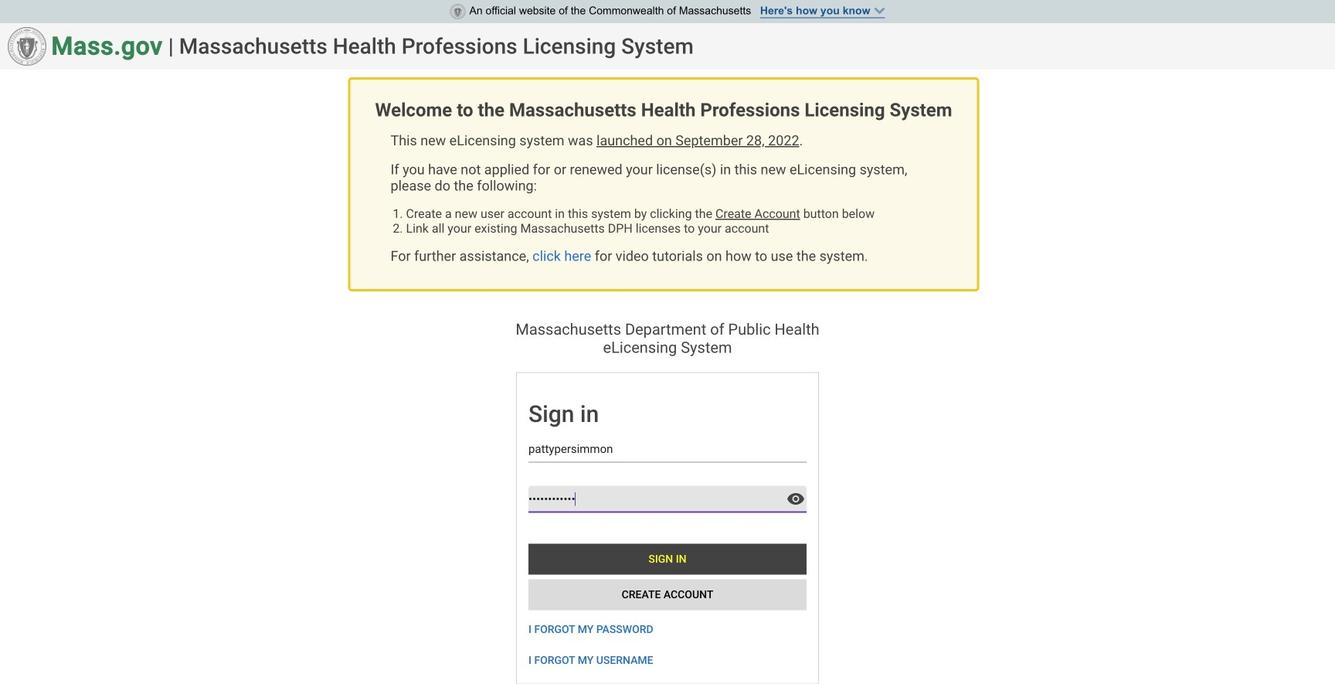 Task type: describe. For each thing, give the bounding box(es) containing it.
Password * password field
[[529, 486, 787, 513]]

massachusetts state seal image
[[450, 4, 466, 19]]

massachusetts state seal image
[[8, 27, 46, 66]]



Task type: vqa. For each thing, say whether or not it's contained in the screenshot.
Massachusetts state seal image
yes



Task type: locate. For each thing, give the bounding box(es) containing it.
footer
[[15, 70, 1320, 321]]

Username * text field
[[529, 435, 807, 462]]

heading
[[179, 34, 694, 59]]

no color image
[[787, 490, 807, 508]]



